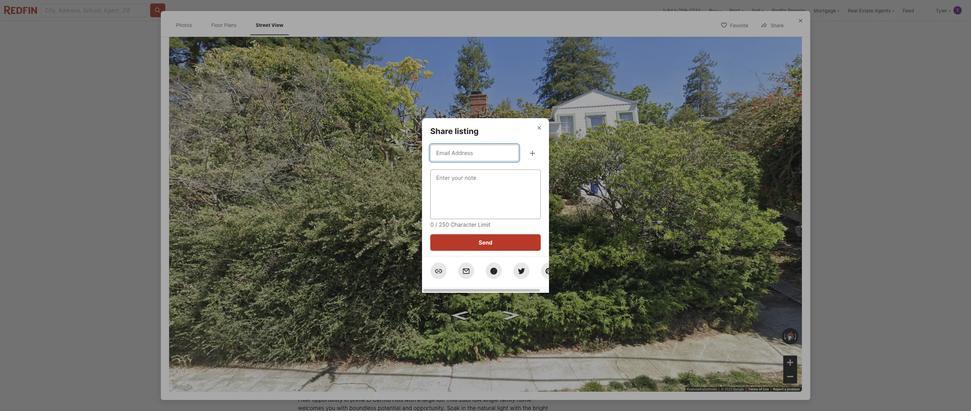 Task type: describe. For each thing, give the bounding box(es) containing it.
terms of use
[[749, 388, 769, 392]]

|
[[361, 334, 362, 340]]

250
[[439, 222, 449, 229]]

/
[[436, 222, 437, 229]]

can
[[331, 334, 339, 340]]

sq
[[453, 268, 460, 275]]

redfin for redfin premier
[[772, 7, 787, 13]]

overview tab list
[[298, 21, 525, 39]]

opportunity.
[[414, 405, 445, 412]]

only you can see this.
[[309, 334, 359, 340]]

street view inside button
[[369, 204, 396, 210]]

report a problem
[[773, 388, 800, 392]]

thursday 2 nov
[[603, 244, 625, 268]]

fixer
[[298, 397, 311, 404]]

ca
[[371, 242, 378, 249]]

pre-
[[344, 269, 354, 275]]

see
[[340, 334, 348, 340]]

1 horizontal spatial the
[[523, 405, 531, 412]]

(925) 433-7479
[[620, 386, 663, 393]]

1 inside 1 bath
[[423, 258, 427, 267]]

2 tab from the left
[[430, 22, 486, 39]]

terrace
[[312, 242, 333, 249]]

redfin agents led 27 tours in 94530
[[576, 328, 646, 333]]

photos
[[176, 22, 192, 28]]

schedule
[[595, 307, 621, 314]]

friday
[[641, 244, 655, 249]]

x-out
[[612, 27, 625, 33]]

1 vertical spatial 94530
[[633, 328, 646, 333]]

the inside in the last 30 days
[[652, 328, 659, 333]]

street view tab
[[250, 17, 289, 34]]

433-
[[636, 386, 649, 393]]

google image
[[171, 384, 194, 393]]

1,408 sq ft
[[453, 258, 475, 275]]

redfin for redfin agents led 27 tours in 94530
[[576, 328, 589, 333]]

7621 terrace dr , el cerrito , ca 94530
[[298, 242, 397, 249]]

$6,545
[[308, 269, 324, 275]]

go tour this home
[[560, 228, 629, 238]]

street view inside tab
[[256, 22, 283, 28]]

tour via video chat option
[[610, 279, 668, 297]]

add
[[364, 334, 373, 340]]

prime
[[350, 397, 365, 404]]

a right "ask"
[[579, 386, 582, 393]]

your
[[298, 295, 316, 305]]

opportunity
[[312, 397, 343, 404]]

1 horizontal spatial with
[[405, 397, 416, 404]]

of
[[759, 388, 762, 392]]

dr
[[334, 242, 340, 249]]

Enter your note text field
[[436, 174, 535, 215]]

0 horizontal spatial with
[[337, 405, 348, 412]]

nov for 1
[[576, 262, 584, 268]]

cerrito for hills
[[373, 397, 391, 404]]

overview tab
[[339, 22, 378, 39]]

lot!
[[437, 397, 445, 404]]

el for prime
[[367, 397, 371, 404]]

approved
[[354, 269, 376, 275]]

$899,000
[[298, 258, 337, 267]]

el for ,
[[343, 242, 348, 249]]

1-844-759-7732
[[663, 7, 701, 13]]

fixer opportunity in prime el cerrito hills with a large lot! this 2bd/1ba single family home welcomes you with boundless potential and opportunity. soak in the natural light with the brigh
[[298, 397, 548, 412]]

home inside fixer opportunity in prime el cerrito hills with a large lot! this 2bd/1ba single family home welcomes you with boundless potential and opportunity. soak in the natural light with the brigh
[[517, 397, 532, 404]]

ft
[[461, 268, 466, 275]]

7732
[[690, 7, 701, 13]]

for sale - active
[[304, 229, 349, 235]]

share button
[[755, 18, 790, 32]]

premier
[[788, 7, 806, 13]]

plans inside button
[[332, 204, 345, 210]]

7479
[[649, 386, 663, 393]]

last
[[576, 334, 583, 339]]

boundless
[[350, 405, 376, 412]]

question
[[583, 386, 607, 393]]

go
[[560, 228, 571, 238]]

led
[[604, 328, 610, 333]]

tours
[[617, 328, 628, 333]]

photos tab
[[171, 17, 198, 34]]

floor plans for tab list containing photos
[[211, 22, 237, 28]]

beds
[[393, 268, 406, 275]]

tour for schedule
[[622, 307, 633, 314]]

only
[[309, 334, 320, 340]]

0
[[431, 222, 434, 229]]

1 horizontal spatial this
[[591, 228, 606, 238]]

you inside fixer opportunity in prime el cerrito hills with a large lot! this 2bd/1ba single family home welcomes you with boundless potential and opportunity. soak in the natural light with the brigh
[[326, 405, 335, 412]]

| add a search partner
[[361, 334, 413, 340]]

problem
[[787, 388, 800, 392]]

thursday
[[603, 244, 625, 249]]

2 inside 2 beds
[[393, 258, 398, 267]]

days
[[591, 334, 600, 339]]

large
[[422, 397, 435, 404]]

share for share listing
[[431, 127, 453, 136]]

ask a question
[[567, 386, 607, 393]]

(925)
[[620, 386, 635, 393]]

welcomes
[[298, 405, 324, 412]]

(925) 433-7479 link
[[620, 386, 663, 393]]

comments
[[318, 295, 359, 305]]

2 horizontal spatial with
[[510, 405, 521, 412]]

limit
[[478, 222, 491, 229]]

2 , from the left
[[368, 242, 369, 249]]

$899,000 est. $6,545 /mo get pre-approved
[[298, 258, 376, 275]]

tour for tour in person
[[575, 285, 584, 290]]

in the last 30 days
[[576, 328, 660, 339]]

a inside fixer opportunity in prime el cerrito hills with a large lot! this 2bd/1ba single family home welcomes you with boundless potential and opportunity. soak in the natural light with the brigh
[[418, 397, 421, 404]]

floor for floor plans button
[[319, 204, 331, 210]]

1 inside wednesday 1 nov
[[578, 250, 582, 262]]

person
[[589, 285, 604, 290]]

shortcuts
[[703, 388, 717, 392]]

offer
[[619, 364, 632, 371]]

ask
[[567, 386, 577, 393]]

in inside tour in person 'option'
[[585, 285, 588, 290]]

/mo
[[324, 269, 333, 275]]

floor plans for floor plans button
[[319, 204, 345, 210]]

2 horizontal spatial home
[[607, 228, 629, 238]]

keyboard shortcuts button
[[687, 388, 717, 393]]

add a search partner button
[[364, 334, 413, 340]]

street inside street view button
[[369, 204, 383, 210]]

est.
[[298, 269, 307, 275]]

agents
[[590, 328, 603, 333]]

37
[[633, 204, 639, 210]]

27
[[611, 328, 616, 333]]

list box containing tour in person
[[560, 279, 668, 297]]

street view button
[[354, 201, 402, 214]]

view inside button
[[385, 204, 396, 210]]

share listing dialog containing photos
[[161, 11, 811, 401]]

2023
[[725, 388, 733, 392]]

nov for 2
[[610, 262, 619, 268]]



Task type: vqa. For each thing, say whether or not it's contained in the screenshot.
310k to the bottom
no



Task type: locate. For each thing, give the bounding box(es) containing it.
1 horizontal spatial nov
[[610, 262, 619, 268]]

the right tours
[[652, 328, 659, 333]]

0 horizontal spatial tour
[[573, 228, 589, 238]]

0 horizontal spatial 94530
[[380, 242, 397, 249]]

1 horizontal spatial favorite
[[730, 23, 749, 28]]

1 horizontal spatial share
[[771, 23, 784, 28]]

cerrito up 'potential'
[[373, 397, 391, 404]]

0 horizontal spatial el
[[343, 242, 348, 249]]

home up thursday
[[607, 228, 629, 238]]

share
[[771, 23, 784, 28], [431, 127, 453, 136]]

plans inside tab
[[224, 22, 237, 28]]

1 horizontal spatial favorite button
[[715, 18, 754, 32]]

bath
[[423, 268, 435, 275]]

0 vertical spatial you
[[321, 334, 329, 340]]

0 vertical spatial view
[[272, 22, 283, 28]]

and
[[402, 405, 412, 412]]

out
[[617, 27, 625, 33]]

nov down wednesday
[[576, 262, 584, 268]]

, down the active link
[[340, 242, 342, 249]]

in inside in the last 30 days
[[648, 328, 651, 333]]

share listing dialog containing share listing
[[422, 118, 558, 293]]

via
[[634, 285, 640, 290]]

favorite button for overview
[[554, 23, 594, 37]]

overview
[[347, 28, 370, 34]]

floor for tab list containing photos
[[211, 22, 223, 28]]

share listing
[[431, 127, 479, 136]]

tour left "person"
[[575, 285, 584, 290]]

get
[[334, 269, 343, 275]]

0 vertical spatial redfin
[[772, 7, 787, 13]]

0 horizontal spatial plans
[[224, 22, 237, 28]]

share down the redfin premier
[[771, 23, 784, 28]]

1 tab from the left
[[378, 22, 430, 39]]

schedule tour
[[595, 307, 633, 314]]

Email Address text field
[[436, 149, 513, 157]]

send
[[479, 240, 493, 247]]

0 horizontal spatial street
[[256, 22, 270, 28]]

with down opportunity
[[337, 405, 348, 412]]

0 vertical spatial home
[[607, 228, 629, 238]]

1 horizontal spatial view
[[385, 204, 396, 210]]

floor plans inside button
[[319, 204, 345, 210]]

with up and
[[405, 397, 416, 404]]

1 down wednesday
[[578, 250, 582, 262]]

floor up for sale - active
[[319, 204, 331, 210]]

share inside "button"
[[771, 23, 784, 28]]

tab list containing photos
[[169, 15, 296, 35]]

an
[[611, 364, 618, 371]]

1 vertical spatial street
[[369, 204, 383, 210]]

0 horizontal spatial street view
[[256, 22, 283, 28]]

1 horizontal spatial ,
[[368, 242, 369, 249]]

report
[[773, 388, 784, 392]]

0 horizontal spatial home
[[340, 375, 362, 385]]

nov
[[576, 262, 584, 268], [610, 262, 619, 268], [644, 262, 653, 268]]

tour up wednesday
[[573, 228, 589, 238]]

share for share
[[771, 23, 784, 28]]

nov inside friday 3 nov
[[644, 262, 653, 268]]

2 tour from the left
[[625, 285, 633, 290]]

a right add
[[374, 334, 377, 340]]

0 vertical spatial floor plans
[[211, 22, 237, 28]]

start
[[597, 364, 610, 371]]

cerrito left the "ca"
[[350, 242, 368, 249]]

soak
[[447, 405, 460, 412]]

nov inside thursday 2 nov
[[610, 262, 619, 268]]

bath link
[[423, 268, 435, 275]]

0 horizontal spatial 2
[[393, 258, 398, 267]]

7621 terrace dr, el cerrito, ca 94530 image
[[298, 40, 557, 220], [560, 40, 668, 129], [560, 132, 668, 220]]

floor inside button
[[319, 204, 331, 210]]

1 , from the left
[[340, 242, 342, 249]]

1 horizontal spatial tour
[[625, 285, 633, 290]]

0 vertical spatial floor
[[211, 22, 223, 28]]

-
[[329, 229, 331, 235]]

start an offer button
[[560, 359, 668, 376]]

you down opportunity
[[326, 405, 335, 412]]

1 vertical spatial this
[[324, 375, 339, 385]]

user photo image
[[954, 6, 962, 15]]

City, Address, School, Agent, ZIP search field
[[41, 3, 147, 17]]

wednesday 1 nov
[[567, 244, 593, 268]]

tour left 'via'
[[625, 285, 633, 290]]

favorite inside share listing 'dialog'
[[730, 23, 749, 28]]

1 horizontal spatial 94530
[[633, 328, 646, 333]]

1 vertical spatial el
[[367, 397, 371, 404]]

x-out button
[[597, 23, 631, 37]]

keyboard shortcuts
[[687, 388, 717, 392]]

in
[[585, 285, 588, 290], [629, 328, 632, 333], [648, 328, 651, 333], [344, 397, 349, 404], [462, 405, 466, 412]]

el up boundless
[[367, 397, 371, 404]]

favorite button for floor plans
[[715, 18, 754, 32]]

map entry image
[[504, 228, 549, 274]]

None button
[[564, 240, 596, 272], [598, 240, 630, 272], [633, 240, 664, 272], [564, 240, 596, 272], [598, 240, 630, 272], [633, 240, 664, 272]]

1 vertical spatial redfin
[[576, 328, 589, 333]]

2 up beds
[[393, 258, 398, 267]]

the down 2bd/1ba
[[468, 405, 476, 412]]

0 horizontal spatial floor plans
[[211, 22, 237, 28]]

floor plans
[[211, 22, 237, 28], [319, 204, 345, 210]]

1 vertical spatial home
[[340, 375, 362, 385]]

Add a comment... text field
[[304, 316, 504, 325]]

nov down thursday
[[610, 262, 619, 268]]

redfin up "last"
[[576, 328, 589, 333]]

hills
[[392, 397, 403, 404]]

ask a question link
[[567, 386, 607, 393]]

tour
[[575, 285, 584, 290], [625, 285, 633, 290]]

family
[[500, 397, 515, 404]]

home right family
[[517, 397, 532, 404]]

0 vertical spatial street view
[[256, 22, 283, 28]]

1 horizontal spatial street view
[[369, 204, 396, 210]]

0 vertical spatial el
[[343, 242, 348, 249]]

you
[[321, 334, 329, 340], [326, 405, 335, 412]]

1 vertical spatial share
[[431, 127, 453, 136]]

active link
[[332, 229, 349, 235]]

list box
[[560, 279, 668, 297]]

0 horizontal spatial favorite button
[[554, 23, 594, 37]]

7621
[[298, 242, 311, 249]]

home up prime
[[340, 375, 362, 385]]

tour for go
[[573, 228, 589, 238]]

you left can
[[321, 334, 329, 340]]

2 down thursday
[[611, 250, 617, 262]]

1 vertical spatial tour
[[622, 307, 633, 314]]

0 vertical spatial tour
[[573, 228, 589, 238]]

1 horizontal spatial redfin
[[772, 7, 787, 13]]

tour inside 'option'
[[575, 285, 584, 290]]

3 nov from the left
[[644, 262, 653, 268]]

floor right photos
[[211, 22, 223, 28]]

with down family
[[510, 405, 521, 412]]

2 horizontal spatial nov
[[644, 262, 653, 268]]

2 vertical spatial home
[[517, 397, 532, 404]]

1 horizontal spatial cerrito
[[373, 397, 391, 404]]

, left the "ca"
[[368, 242, 369, 249]]

schedule tour button
[[560, 302, 668, 319]]

tour in person option
[[560, 279, 610, 297]]

0 vertical spatial this
[[591, 228, 606, 238]]

2 nov from the left
[[610, 262, 619, 268]]

94530 right the "ca"
[[380, 242, 397, 249]]

cerrito inside fixer opportunity in prime el cerrito hills with a large lot! this 2bd/1ba single family home welcomes you with boundless potential and opportunity. soak in the natural light with the brigh
[[373, 397, 391, 404]]

redfin up the share "button"
[[772, 7, 787, 13]]

1 vertical spatial view
[[385, 204, 396, 210]]

tour
[[573, 228, 589, 238], [622, 307, 633, 314]]

save button
[[514, 312, 549, 329]]

start an offer
[[597, 364, 632, 371]]

0 horizontal spatial favorite
[[570, 27, 588, 33]]

37 photos button
[[618, 201, 663, 214]]

0 vertical spatial cerrito
[[350, 242, 368, 249]]

0 horizontal spatial ,
[[340, 242, 342, 249]]

feed
[[903, 7, 914, 13]]

nov inside wednesday 1 nov
[[576, 262, 584, 268]]

redfin inside redfin premier button
[[772, 7, 787, 13]]

1 horizontal spatial plans
[[332, 204, 345, 210]]

search
[[378, 334, 394, 340]]

save
[[525, 317, 538, 324]]

next image
[[660, 250, 671, 261]]

share listing element
[[431, 118, 487, 137]]

this up opportunity
[[324, 375, 339, 385]]

tour right schedule
[[622, 307, 633, 314]]

floor inside tab
[[211, 22, 223, 28]]

share listing dialog
[[161, 11, 811, 401], [422, 118, 558, 293]]

redfin
[[772, 7, 787, 13], [576, 328, 589, 333]]

0 vertical spatial 94530
[[380, 242, 397, 249]]

a right report
[[785, 388, 787, 392]]

floor plans button
[[304, 201, 351, 214]]

tab list
[[169, 15, 296, 35]]

1 horizontal spatial home
[[517, 397, 532, 404]]

tour inside option
[[625, 285, 633, 290]]

1 vertical spatial floor plans
[[319, 204, 345, 210]]

tour in person
[[575, 285, 604, 290]]

tab
[[378, 22, 430, 39], [430, 22, 486, 39], [486, 22, 519, 39]]

1 vertical spatial you
[[326, 405, 335, 412]]

1 vertical spatial plans
[[332, 204, 345, 210]]

1,408
[[453, 258, 475, 267]]

this
[[446, 397, 457, 404]]

feed button
[[899, 0, 932, 21]]

0 / 250 character limit
[[431, 222, 491, 229]]

home
[[607, 228, 629, 238], [340, 375, 362, 385], [517, 397, 532, 404]]

potential
[[378, 405, 401, 412]]

this up thursday
[[591, 228, 606, 238]]

0 horizontal spatial 1
[[423, 258, 427, 267]]

0 horizontal spatial nov
[[576, 262, 584, 268]]

sale
[[315, 229, 327, 235]]

x-
[[612, 27, 617, 33]]

0 horizontal spatial cerrito
[[350, 242, 368, 249]]

1 up bath
[[423, 258, 427, 267]]

active
[[332, 229, 349, 235]]

1 horizontal spatial floor
[[319, 204, 331, 210]]

1 horizontal spatial 2
[[611, 250, 617, 262]]

el right dr
[[343, 242, 348, 249]]

friday 3 nov
[[641, 244, 655, 268]]

tour inside "button"
[[622, 307, 633, 314]]

0 vertical spatial share
[[771, 23, 784, 28]]

nov for 3
[[644, 262, 653, 268]]

share left listing
[[431, 127, 453, 136]]

0 vertical spatial street
[[256, 22, 270, 28]]

plans
[[224, 22, 237, 28], [332, 204, 345, 210]]

el
[[343, 242, 348, 249], [367, 397, 371, 404]]

redfin premier
[[772, 7, 806, 13]]

94530
[[380, 242, 397, 249], [633, 328, 646, 333]]

submit search image
[[154, 7, 161, 14]]

this
[[591, 228, 606, 238], [324, 375, 339, 385]]

2 inside thursday 2 nov
[[611, 250, 617, 262]]

1 vertical spatial cerrito
[[373, 397, 391, 404]]

street inside 'street view' tab
[[256, 22, 270, 28]]

keyboard
[[687, 388, 702, 392]]

video
[[641, 285, 652, 290]]

1 nov from the left
[[576, 262, 584, 268]]

1 horizontal spatial floor plans
[[319, 204, 345, 210]]

single
[[483, 397, 498, 404]]

1 vertical spatial street view
[[369, 204, 396, 210]]

use
[[763, 388, 769, 392]]

get pre-approved link
[[334, 269, 376, 275]]

cerrito for ,
[[350, 242, 368, 249]]

report a problem link
[[773, 388, 800, 392]]

1 horizontal spatial el
[[367, 397, 371, 404]]

0 horizontal spatial share
[[431, 127, 453, 136]]

0 vertical spatial plans
[[224, 22, 237, 28]]

94530 right tours
[[633, 328, 646, 333]]

this.
[[350, 334, 359, 340]]

1 horizontal spatial street
[[369, 204, 383, 210]]

tour for tour via video chat
[[625, 285, 633, 290]]

listing
[[455, 127, 479, 136]]

0 horizontal spatial redfin
[[576, 328, 589, 333]]

view inside tab
[[272, 22, 283, 28]]

1 vertical spatial floor
[[319, 204, 331, 210]]

or
[[610, 346, 618, 353]]

1 horizontal spatial tour
[[622, 307, 633, 314]]

floor plans tab
[[206, 17, 242, 34]]

a left large
[[418, 397, 421, 404]]

about
[[298, 375, 322, 385]]

1 horizontal spatial 1
[[578, 250, 582, 262]]

terms
[[749, 388, 758, 392]]

el inside fixer opportunity in prime el cerrito hills with a large lot! this 2bd/1ba single family home welcomes you with boundless potential and opportunity. soak in the natural light with the brigh
[[367, 397, 371, 404]]

2 horizontal spatial the
[[652, 328, 659, 333]]

© 2023 google
[[721, 388, 744, 392]]

nov down 3
[[644, 262, 653, 268]]

0 horizontal spatial this
[[324, 375, 339, 385]]

0 horizontal spatial the
[[468, 405, 476, 412]]

2bd/1ba
[[459, 397, 482, 404]]

a inside 'dialog'
[[785, 388, 787, 392]]

2
[[611, 250, 617, 262], [393, 258, 398, 267]]

0 horizontal spatial view
[[272, 22, 283, 28]]

0 horizontal spatial tour
[[575, 285, 584, 290]]

1-
[[663, 7, 667, 13]]

floor plans inside tab
[[211, 22, 237, 28]]

©
[[721, 388, 724, 392]]

the right light
[[523, 405, 531, 412]]

0 horizontal spatial floor
[[211, 22, 223, 28]]

3 tab from the left
[[486, 22, 519, 39]]

tour via video chat
[[625, 285, 662, 290]]

1 tour from the left
[[575, 285, 584, 290]]



